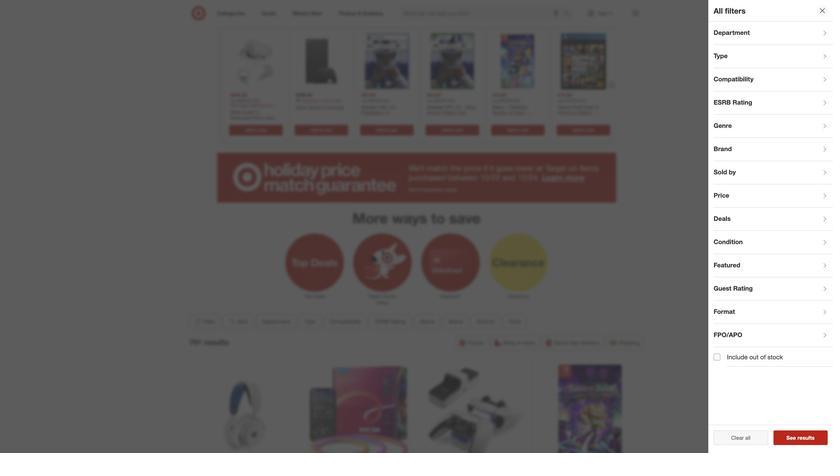 Task type: vqa. For each thing, say whether or not it's contained in the screenshot.
$39.99
yes



Task type: describe. For each thing, give the bounding box(es) containing it.
day
[[570, 340, 579, 347]]

all
[[745, 435, 751, 442]]

lower
[[516, 164, 534, 173]]

add to cart button for xbox series x console
[[295, 125, 348, 136]]

add to cart button for madden nfl 24 - xbox series x/xbox one
[[426, 125, 479, 136]]

genre inside 'all filters' dialog
[[714, 122, 732, 129]]

virtual
[[230, 121, 244, 127]]

quest
[[242, 109, 255, 115]]

$14.99
[[558, 92, 572, 98]]

10/22
[[480, 173, 500, 183]]

playstation inside $34.99 reg $69.99 sale madden nfl 24 - playstation 5
[[361, 110, 385, 116]]

save on top items
[[376, 13, 458, 25]]

x/xbox
[[441, 110, 456, 116]]

in-
[[259, 115, 265, 121]]

top
[[415, 13, 430, 25]]

deals button
[[714, 208, 833, 231]]

results for see results
[[798, 435, 815, 442]]

guest rating button
[[714, 278, 833, 301]]

What can we help you find? suggestions appear below search field
[[400, 6, 565, 21]]

+
[[506, 104, 508, 110]]

madden nfl 24 - xbox series x/xbox one image
[[424, 33, 480, 90]]

brand inside 'all filters' dialog
[[714, 145, 732, 153]]

$249.99
[[230, 92, 247, 98]]

and
[[502, 173, 516, 183]]

featured button
[[714, 254, 833, 278]]

pickup
[[468, 340, 484, 347]]

1 vertical spatial deals
[[313, 294, 325, 299]]

in for store
[[517, 340, 522, 347]]

0 vertical spatial price button
[[714, 185, 833, 208]]

add to cart for grand theft auto v: premium edition - playstation 4
[[573, 128, 594, 133]]

rabbids:
[[510, 104, 528, 110]]

add for mario + rabbids: sparks of hope - nintendo switch
[[507, 128, 515, 133]]

meta quest 2: advanced all-in-one virtual reality headset - 128gb
[[230, 109, 281, 133]]

791 results
[[189, 338, 229, 347]]

see
[[787, 435, 796, 442]]

1 horizontal spatial esrb rating button
[[714, 91, 833, 115]]

1 horizontal spatial on
[[400, 13, 412, 25]]

madden for madden nfl 24 - playstation 5
[[361, 104, 379, 110]]

v:
[[595, 104, 599, 110]]

series inside $349.99 in cart on xbox series x console
[[296, 103, 307, 108]]

1 vertical spatial department
[[262, 319, 290, 325]]

by inside 'all filters' dialog
[[729, 168, 736, 176]]

search
[[561, 11, 577, 17]]

- for $14.99 reg $29.99 sale grand theft auto v: premium edition - playstation 4
[[594, 110, 595, 116]]

- for $19.99 reg $39.99 sale mario + rabbids: sparks of hope - nintendo switch
[[526, 110, 528, 116]]

see results
[[787, 435, 815, 442]]

0 vertical spatial compatibility button
[[714, 68, 833, 91]]

genre button inside 'all filters' dialog
[[714, 115, 833, 138]]

nfl for 5
[[380, 104, 389, 110]]

reg for madden nfl 24 - playstation 5
[[361, 98, 367, 103]]

rating inside button
[[733, 285, 753, 292]]

one inside meta quest 2: advanced all-in-one virtual reality headset - 128gb
[[265, 115, 274, 121]]

target inside target circle™ offers
[[368, 294, 381, 299]]

add to cart button for mario + rabbids: sparks of hope - nintendo switch
[[491, 125, 545, 136]]

ways
[[392, 210, 427, 227]]

0 horizontal spatial esrb rating button
[[369, 315, 412, 329]]

cart for madden nfl 24 - xbox series x/xbox one
[[455, 128, 463, 133]]

1 horizontal spatial department button
[[714, 22, 833, 45]]

1 vertical spatial type button
[[299, 315, 321, 329]]

Include out of stock checkbox
[[714, 354, 720, 361]]

on inside $349.99 in cart on xbox series x console
[[330, 98, 335, 103]]

$349.99 in cart on xbox series x console
[[296, 98, 345, 108]]

compatibility inside 'all filters' dialog
[[714, 75, 754, 83]]

all-
[[253, 115, 259, 121]]

sale for mario + rabbids: sparks of hope - nintendo switch
[[512, 98, 520, 103]]

filter button
[[189, 315, 220, 329]]

xbox inside $349.99 in cart on xbox series x console
[[336, 98, 345, 103]]

sort
[[238, 319, 248, 325]]

1 vertical spatial brand
[[448, 319, 463, 325]]

12/24.
[[518, 173, 540, 183]]

apply.
[[445, 187, 457, 192]]

same day delivery button
[[542, 336, 604, 351]]

deals inside button
[[714, 215, 731, 222]]

$249.99 reg $299.99 sale
[[230, 92, 260, 103]]

$499.99
[[296, 92, 312, 98]]

advanced
[[230, 115, 251, 121]]

791
[[189, 338, 202, 347]]

auto
[[584, 104, 594, 110]]

it
[[490, 164, 494, 173]]

grand
[[558, 104, 571, 110]]

nintendo
[[492, 116, 511, 122]]

sold inside 'all filters' dialog
[[714, 168, 727, 176]]

edition
[[578, 110, 592, 116]]

of inside 'all filters' dialog
[[760, 354, 766, 361]]

purchased
[[409, 173, 446, 183]]

cart for mario + rabbids: sparks of hope - nintendo switch
[[521, 128, 529, 133]]

learn more
[[542, 173, 584, 183]]

in for cart
[[318, 98, 321, 103]]

format button
[[714, 301, 833, 324]]

fpo/apo button
[[714, 324, 833, 348]]

pickup button
[[456, 336, 488, 351]]

some
[[409, 187, 421, 192]]

all
[[714, 6, 723, 15]]

0 horizontal spatial genre button
[[414, 315, 440, 329]]

mario
[[492, 104, 504, 110]]

match
[[427, 164, 449, 173]]

mario + rabbids: sparks of hope - nintendo switch image
[[490, 33, 546, 90]]

offers
[[376, 300, 389, 306]]

reg for grand theft auto v: premium edition - playstation 4
[[558, 98, 564, 103]]

xbox series x console image
[[293, 33, 349, 90]]

more
[[565, 173, 584, 183]]

at
[[536, 164, 543, 173]]

$299.99
[[237, 98, 251, 103]]

2 vertical spatial rating
[[391, 319, 406, 325]]

exclusions
[[422, 187, 444, 192]]

shipping button
[[606, 336, 644, 351]]

add to cart for madden nfl 24 - playstation 5
[[376, 128, 398, 133]]

more ways to save
[[353, 210, 481, 227]]

switch
[[513, 116, 527, 122]]

0 horizontal spatial compatibility
[[330, 319, 361, 325]]

clear all
[[731, 435, 751, 442]]

add for madden nfl 24 - playstation 5
[[376, 128, 384, 133]]

shop in store
[[503, 340, 535, 347]]

$14.99 reg $29.99 sale grand theft auto v: premium edition - playstation 4
[[558, 92, 599, 122]]

to left save
[[431, 210, 445, 227]]

$69.99 for series
[[434, 98, 446, 103]]

0 horizontal spatial esrb
[[375, 319, 389, 325]]

add for grand theft auto v: premium edition - playstation 4
[[573, 128, 580, 133]]

sale for madden nfl 24 - xbox series x/xbox one
[[447, 98, 455, 103]]

to for madden nfl 24 - xbox series x/xbox one
[[450, 128, 454, 133]]

top deals
[[304, 294, 325, 299]]

meta quest 2: advanced all-in-one virtual reality headset - 128gb image
[[228, 33, 284, 90]]

clearance link
[[485, 232, 553, 300]]

target inside we'll match the price if it goes lower at target on items purchased between 10/22 and 12/24.
[[545, 164, 567, 173]]

0 horizontal spatial department button
[[256, 315, 296, 329]]

0 horizontal spatial esrb rating
[[375, 319, 406, 325]]

theft
[[572, 104, 583, 110]]

we'll
[[409, 164, 425, 173]]

to for xbox series x console
[[319, 128, 323, 133]]

shop in store button
[[491, 336, 539, 351]]

add to cart for mario + rabbids: sparks of hope - nintendo switch
[[507, 128, 529, 133]]

all filters dialog
[[708, 0, 833, 454]]

1 vertical spatial brand button
[[443, 315, 468, 329]]

sparks
[[492, 110, 507, 116]]

0 horizontal spatial genre
[[420, 319, 434, 325]]

condition
[[714, 238, 743, 246]]

save
[[376, 13, 398, 25]]

goes
[[496, 164, 513, 173]]

out
[[749, 354, 759, 361]]

guest
[[714, 285, 732, 292]]

one inside $34.99 reg $69.99 sale madden nfl 24 - xbox series x/xbox one
[[458, 110, 466, 116]]

add for meta quest 2: advanced all-in-one virtual reality headset - 128gb
[[245, 128, 253, 133]]

top deals link
[[281, 232, 349, 300]]

add to cart for xbox series x console
[[311, 128, 332, 133]]



Task type: locate. For each thing, give the bounding box(es) containing it.
xbox series x console
[[296, 105, 344, 110]]

0 horizontal spatial compatibility button
[[324, 315, 367, 329]]

series left x/xbox
[[427, 110, 440, 116]]

results for 791 results
[[204, 338, 229, 347]]

steelseries arctis nova 7p wireless gaming headset - white image
[[192, 365, 294, 454], [192, 365, 294, 454]]

0 horizontal spatial $34.99
[[361, 92, 375, 98]]

by
[[729, 168, 736, 176], [489, 319, 495, 325]]

esrb
[[714, 98, 731, 106], [375, 319, 389, 325]]

1 horizontal spatial playstation
[[558, 116, 581, 122]]

1 nfl from the left
[[380, 104, 389, 110]]

reg inside $34.99 reg $69.99 sale madden nfl 24 - playstation 5
[[361, 98, 367, 103]]

delivery
[[580, 340, 599, 347]]

to down switch
[[516, 128, 520, 133]]

- inside $14.99 reg $29.99 sale grand theft auto v: premium edition - playstation 4
[[594, 110, 595, 116]]

premium
[[558, 110, 577, 116]]

cart down headset on the top of the page
[[259, 128, 266, 133]]

insten charging station for ps5 controller - dual charger & dock with led indicator for sony playstation 5, gaming accessories, white image
[[423, 365, 526, 454], [423, 365, 526, 454]]

1 vertical spatial items
[[580, 164, 599, 173]]

guest rating
[[714, 285, 753, 292]]

sale up rabbids:
[[512, 98, 520, 103]]

1 vertical spatial sold by
[[477, 319, 495, 325]]

nfl inside $34.99 reg $69.99 sale madden nfl 24 - xbox series x/xbox one
[[445, 104, 454, 110]]

1 add to cart from the left
[[245, 128, 266, 133]]

0 horizontal spatial series
[[296, 103, 307, 108]]

0 vertical spatial genre
[[714, 122, 732, 129]]

of inside $19.99 reg $39.99 sale mario + rabbids: sparks of hope - nintendo switch
[[508, 110, 512, 116]]

0 horizontal spatial price button
[[503, 315, 527, 329]]

console inside $349.99 in cart on xbox series x console
[[312, 103, 327, 108]]

1 madden from the left
[[361, 104, 379, 110]]

1 sale from the left
[[253, 98, 260, 103]]

same day delivery
[[554, 340, 599, 347]]

1 horizontal spatial type button
[[714, 45, 833, 68]]

$34.99 reg $69.99 sale madden nfl 24 - xbox series x/xbox one
[[427, 92, 476, 116]]

0 horizontal spatial playstation
[[361, 110, 385, 116]]

target right at
[[545, 164, 567, 173]]

reg inside $14.99 reg $29.99 sale grand theft auto v: premium edition - playstation 4
[[558, 98, 564, 103]]

results right 791
[[204, 338, 229, 347]]

0 horizontal spatial of
[[508, 110, 512, 116]]

4 add from the left
[[442, 128, 449, 133]]

xbox
[[336, 98, 345, 103], [465, 104, 476, 110], [296, 105, 307, 110]]

console
[[312, 103, 327, 108], [326, 105, 344, 110]]

sort button
[[223, 315, 254, 329]]

in left store
[[517, 340, 522, 347]]

2 $69.99 from the left
[[434, 98, 446, 103]]

grand theft auto v: premium edition - playstation 4 image
[[555, 33, 611, 90]]

5
[[386, 110, 389, 116]]

nfl up x/xbox
[[445, 104, 454, 110]]

target up offers
[[368, 294, 381, 299]]

0 horizontal spatial results
[[204, 338, 229, 347]]

3 add to cart button from the left
[[360, 125, 414, 136]]

0 vertical spatial target
[[545, 164, 567, 173]]

24 for playstation
[[390, 104, 395, 110]]

1 horizontal spatial compatibility
[[714, 75, 754, 83]]

4
[[583, 116, 585, 122]]

target holiday price match guarantee image
[[217, 153, 616, 203]]

cart down $34.99 reg $69.99 sale madden nfl 24 - playstation 5
[[390, 128, 398, 133]]

on right the learn
[[569, 164, 578, 173]]

learn
[[542, 173, 563, 183]]

1 horizontal spatial compatibility button
[[714, 68, 833, 91]]

0 vertical spatial esrb rating
[[714, 98, 752, 106]]

1 vertical spatial compatibility button
[[324, 315, 367, 329]]

2 add to cart button from the left
[[295, 125, 348, 136]]

the
[[451, 164, 462, 173]]

search button
[[561, 6, 577, 22]]

0 vertical spatial department
[[714, 28, 750, 36]]

0 vertical spatial genre button
[[714, 115, 833, 138]]

1 horizontal spatial target
[[545, 164, 567, 173]]

price inside 'all filters' dialog
[[714, 191, 729, 199]]

reg
[[230, 98, 236, 103], [361, 98, 367, 103], [427, 98, 433, 103], [492, 98, 498, 103], [558, 98, 564, 103]]

series down $499.99
[[296, 103, 307, 108]]

2 horizontal spatial xbox
[[465, 104, 476, 110]]

1 vertical spatial price
[[509, 319, 521, 325]]

2 $34.99 from the left
[[427, 92, 441, 98]]

1 horizontal spatial xbox
[[336, 98, 345, 103]]

add to cart down 4
[[573, 128, 594, 133]]

on inside we'll match the price if it goes lower at target on items purchased between 10/22 and 12/24.
[[569, 164, 578, 173]]

to for mario + rabbids: sparks of hope - nintendo switch
[[516, 128, 520, 133]]

1 horizontal spatial items
[[580, 164, 599, 173]]

24 inside $34.99 reg $69.99 sale madden nfl 24 - xbox series x/xbox one
[[455, 104, 461, 110]]

add down edition
[[573, 128, 580, 133]]

add to cart for madden nfl 24 - xbox series x/xbox one
[[442, 128, 463, 133]]

add to cart down '5'
[[376, 128, 398, 133]]

on left top
[[400, 13, 412, 25]]

0 horizontal spatial x
[[308, 103, 311, 108]]

1 horizontal spatial results
[[798, 435, 815, 442]]

$34.99 reg $69.99 sale madden nfl 24 - playstation 5
[[361, 92, 398, 116]]

1 add to cart button from the left
[[229, 125, 283, 136]]

1 add from the left
[[245, 128, 253, 133]]

0 vertical spatial in
[[318, 98, 321, 103]]

add down switch
[[507, 128, 515, 133]]

xbox down $349.99
[[296, 105, 307, 110]]

1 vertical spatial esrb
[[375, 319, 389, 325]]

sale inside $249.99 reg $299.99 sale
[[253, 98, 260, 103]]

2:
[[256, 109, 260, 115]]

department inside 'all filters' dialog
[[714, 28, 750, 36]]

madden inside $34.99 reg $69.99 sale madden nfl 24 - xbox series x/xbox one
[[427, 104, 444, 110]]

0 horizontal spatial sold by button
[[471, 315, 500, 329]]

deals
[[714, 215, 731, 222], [313, 294, 325, 299]]

add to cart button down x/xbox
[[426, 125, 479, 136]]

0 horizontal spatial sold by
[[477, 319, 495, 325]]

results inside "button"
[[798, 435, 815, 442]]

cart down x/xbox
[[455, 128, 463, 133]]

nfl inside $34.99 reg $69.99 sale madden nfl 24 - playstation 5
[[380, 104, 389, 110]]

genre button
[[714, 115, 833, 138], [414, 315, 440, 329]]

1 horizontal spatial by
[[729, 168, 736, 176]]

shop
[[503, 340, 516, 347]]

to down x/xbox
[[450, 128, 454, 133]]

0 horizontal spatial madden
[[361, 104, 379, 110]]

clear all button
[[714, 431, 768, 446]]

- inside $34.99 reg $69.99 sale madden nfl 24 - playstation 5
[[396, 104, 398, 110]]

0 vertical spatial type
[[714, 52, 728, 59]]

1 horizontal spatial sold by
[[714, 168, 736, 176]]

in up xbox series x console
[[318, 98, 321, 103]]

1 horizontal spatial department
[[714, 28, 750, 36]]

shipping
[[619, 340, 640, 347]]

- inside $19.99 reg $39.99 sale mario + rabbids: sparks of hope - nintendo switch
[[526, 110, 528, 116]]

circle™
[[382, 294, 397, 299]]

1 horizontal spatial price
[[714, 191, 729, 199]]

1 24 from the left
[[390, 104, 395, 110]]

cart
[[322, 98, 329, 103], [259, 128, 266, 133], [324, 128, 332, 133], [390, 128, 398, 133], [455, 128, 463, 133], [521, 128, 529, 133], [586, 128, 594, 133]]

0 vertical spatial esrb rating button
[[714, 91, 833, 115]]

2 add from the left
[[311, 128, 318, 133]]

0 vertical spatial deals
[[714, 215, 731, 222]]

$69.99 for 5
[[368, 98, 380, 103]]

sale inside $14.99 reg $29.99 sale grand theft auto v: premium edition - playstation 4
[[578, 98, 586, 103]]

results right see
[[798, 435, 815, 442]]

reg for mario + rabbids: sparks of hope - nintendo switch
[[492, 98, 498, 103]]

cart for grand theft auto v: premium edition - playstation 4
[[586, 128, 594, 133]]

hope
[[514, 110, 525, 116]]

0 horizontal spatial xbox
[[296, 105, 307, 110]]

playstation down "premium"
[[558, 116, 581, 122]]

add to cart down reality
[[245, 128, 266, 133]]

series down $349.99
[[308, 105, 321, 110]]

1 horizontal spatial $34.99
[[427, 92, 441, 98]]

$34.99 for madden nfl 24 - xbox series x/xbox one
[[427, 92, 441, 98]]

cart down switch
[[521, 128, 529, 133]]

1 horizontal spatial 24
[[455, 104, 461, 110]]

sale inside $19.99 reg $39.99 sale mario + rabbids: sparks of hope - nintendo switch
[[512, 98, 520, 103]]

1 reg from the left
[[230, 98, 236, 103]]

$34.99
[[361, 92, 375, 98], [427, 92, 441, 98]]

add to cart down x/xbox
[[442, 128, 463, 133]]

to for grand theft auto v: premium edition - playstation 4
[[581, 128, 585, 133]]

3 add from the left
[[376, 128, 384, 133]]

5 add from the left
[[507, 128, 515, 133]]

add to cart button down all-
[[229, 125, 283, 136]]

between
[[448, 173, 478, 183]]

include out of stock
[[727, 354, 783, 361]]

sold by
[[714, 168, 736, 176], [477, 319, 495, 325]]

$69.99 inside $34.99 reg $69.99 sale madden nfl 24 - playstation 5
[[368, 98, 380, 103]]

more
[[353, 210, 388, 227]]

add to cart button down xbox series x console
[[295, 125, 348, 136]]

top
[[304, 294, 312, 299]]

1 horizontal spatial esrb
[[714, 98, 731, 106]]

3 add to cart from the left
[[376, 128, 398, 133]]

1 horizontal spatial brand
[[714, 145, 732, 153]]

1 horizontal spatial sold by button
[[714, 161, 833, 185]]

series
[[296, 103, 307, 108], [308, 105, 321, 110], [427, 110, 440, 116]]

department button
[[714, 22, 833, 45], [256, 315, 296, 329]]

0 horizontal spatial on
[[330, 98, 335, 103]]

redcard™
[[440, 294, 461, 299]]

sale inside $34.99 reg $69.99 sale madden nfl 24 - playstation 5
[[381, 98, 389, 103]]

1 vertical spatial on
[[330, 98, 335, 103]]

1 horizontal spatial genre button
[[714, 115, 833, 138]]

clear
[[731, 435, 744, 442]]

sale for grand theft auto v: premium edition - playstation 4
[[578, 98, 586, 103]]

x
[[308, 103, 311, 108], [322, 105, 325, 110]]

deals up condition
[[714, 215, 731, 222]]

1 vertical spatial type
[[304, 319, 316, 325]]

cart down xbox series x console
[[324, 128, 332, 133]]

1 vertical spatial compatibility
[[330, 319, 361, 325]]

1 horizontal spatial deals
[[714, 215, 731, 222]]

esrb inside 'all filters' dialog
[[714, 98, 731, 106]]

target circle™ offers
[[368, 294, 397, 306]]

5 sale from the left
[[578, 98, 586, 103]]

0 vertical spatial price
[[714, 191, 729, 199]]

128gb
[[230, 127, 245, 133]]

0 horizontal spatial department
[[262, 319, 290, 325]]

1 vertical spatial rating
[[733, 285, 753, 292]]

cart inside $349.99 in cart on xbox series x console
[[322, 98, 329, 103]]

1 horizontal spatial x
[[322, 105, 325, 110]]

add
[[245, 128, 253, 133], [311, 128, 318, 133], [376, 128, 384, 133], [442, 128, 449, 133], [507, 128, 515, 133], [573, 128, 580, 133]]

$69.99 inside $34.99 reg $69.99 sale madden nfl 24 - xbox series x/xbox one
[[434, 98, 446, 103]]

include
[[727, 354, 748, 361]]

department
[[714, 28, 750, 36], [262, 319, 290, 325]]

1 horizontal spatial brand button
[[714, 138, 833, 161]]

2 horizontal spatial on
[[569, 164, 578, 173]]

add to cart button
[[229, 125, 283, 136], [295, 125, 348, 136], [360, 125, 414, 136], [426, 125, 479, 136], [491, 125, 545, 136], [557, 125, 610, 136]]

sale for madden nfl 24 - playstation 5
[[381, 98, 389, 103]]

2 add to cart from the left
[[311, 128, 332, 133]]

0 vertical spatial sold
[[714, 168, 727, 176]]

1 horizontal spatial series
[[308, 105, 321, 110]]

2 nfl from the left
[[445, 104, 454, 110]]

to down '5'
[[385, 128, 389, 133]]

sold by inside 'all filters' dialog
[[714, 168, 736, 176]]

reg for madden nfl 24 - xbox series x/xbox one
[[427, 98, 433, 103]]

xbox inside $34.99 reg $69.99 sale madden nfl 24 - xbox series x/xbox one
[[465, 104, 476, 110]]

see results button
[[773, 431, 828, 446]]

price
[[714, 191, 729, 199], [509, 319, 521, 325]]

5 add to cart from the left
[[507, 128, 529, 133]]

carousel region
[[217, 8, 616, 153]]

$34.99 inside $34.99 reg $69.99 sale madden nfl 24 - xbox series x/xbox one
[[427, 92, 441, 98]]

0 vertical spatial brand button
[[714, 138, 833, 161]]

2 horizontal spatial series
[[427, 110, 440, 116]]

xbox left mario at the top right
[[465, 104, 476, 110]]

3 sale from the left
[[447, 98, 455, 103]]

sale inside $34.99 reg $69.99 sale madden nfl 24 - xbox series x/xbox one
[[447, 98, 455, 103]]

to
[[254, 128, 258, 133], [319, 128, 323, 133], [385, 128, 389, 133], [450, 128, 454, 133], [516, 128, 520, 133], [581, 128, 585, 133], [431, 210, 445, 227]]

add down x/xbox
[[442, 128, 449, 133]]

- inside $34.99 reg $69.99 sale madden nfl 24 - xbox series x/xbox one
[[462, 104, 464, 110]]

0 horizontal spatial in
[[318, 98, 321, 103]]

0 horizontal spatial price
[[509, 319, 521, 325]]

genre
[[714, 122, 732, 129], [420, 319, 434, 325]]

1 vertical spatial sold
[[477, 319, 488, 325]]

redcard™ link
[[417, 232, 485, 300]]

1 vertical spatial esrb rating
[[375, 319, 406, 325]]

sale
[[253, 98, 260, 103], [381, 98, 389, 103], [447, 98, 455, 103], [512, 98, 520, 103], [578, 98, 586, 103]]

cart down edition
[[586, 128, 594, 133]]

0 vertical spatial on
[[400, 13, 412, 25]]

1 horizontal spatial in
[[517, 340, 522, 347]]

cart up xbox series x console
[[322, 98, 329, 103]]

deals right top
[[313, 294, 325, 299]]

$349.99
[[303, 98, 317, 103]]

one right x/xbox
[[458, 110, 466, 116]]

cart for xbox series x console
[[324, 128, 332, 133]]

add down reality
[[245, 128, 253, 133]]

1 vertical spatial price button
[[503, 315, 527, 329]]

on up xbox series x console
[[330, 98, 335, 103]]

1 vertical spatial results
[[798, 435, 815, 442]]

xbox up xbox series x console
[[336, 98, 345, 103]]

0 vertical spatial sold by button
[[714, 161, 833, 185]]

type inside 'all filters' dialog
[[714, 52, 728, 59]]

all filters
[[714, 6, 746, 15]]

1 vertical spatial of
[[760, 354, 766, 361]]

1 horizontal spatial $69.99
[[434, 98, 446, 103]]

add for madden nfl 24 - xbox series x/xbox one
[[442, 128, 449, 133]]

6 add to cart button from the left
[[557, 125, 610, 136]]

4 sale from the left
[[512, 98, 520, 103]]

24 for xbox
[[455, 104, 461, 110]]

add to cart button down switch
[[491, 125, 545, 136]]

1 horizontal spatial genre
[[714, 122, 732, 129]]

nfl for series
[[445, 104, 454, 110]]

0 vertical spatial department button
[[714, 22, 833, 45]]

some exclusions apply.
[[409, 187, 457, 192]]

in inside $349.99 in cart on xbox series x console
[[318, 98, 321, 103]]

sale up '5'
[[381, 98, 389, 103]]

0 horizontal spatial one
[[265, 115, 274, 121]]

0 vertical spatial sold by
[[714, 168, 736, 176]]

5 add to cart button from the left
[[491, 125, 545, 136]]

4 reg from the left
[[492, 98, 498, 103]]

we'll match the price if it goes lower at target on items purchased between 10/22 and 12/24.
[[409, 164, 599, 183]]

6 add from the left
[[573, 128, 580, 133]]

add to cart button down '5'
[[360, 125, 414, 136]]

madden for madden nfl 24 - xbox series x/xbox one
[[427, 104, 444, 110]]

one up headset on the top of the page
[[265, 115, 274, 121]]

nfl
[[380, 104, 389, 110], [445, 104, 454, 110]]

0 vertical spatial rating
[[733, 98, 752, 106]]

0 horizontal spatial deals
[[313, 294, 325, 299]]

0 vertical spatial items
[[432, 13, 458, 25]]

1 vertical spatial esrb rating button
[[369, 315, 412, 329]]

target
[[545, 164, 567, 173], [368, 294, 381, 299]]

1 vertical spatial sold by button
[[471, 315, 500, 329]]

add to cart for meta quest 2: advanced all-in-one virtual reality headset - 128gb
[[245, 128, 266, 133]]

featured
[[714, 261, 740, 269]]

same
[[554, 340, 568, 347]]

of down +
[[508, 110, 512, 116]]

- for meta quest 2: advanced all-in-one virtual reality headset - 128gb
[[279, 121, 281, 127]]

esrb rating button
[[714, 91, 833, 115], [369, 315, 412, 329]]

on
[[400, 13, 412, 25], [330, 98, 335, 103], [569, 164, 578, 173]]

4 add to cart from the left
[[442, 128, 463, 133]]

- inside meta quest 2: advanced all-in-one virtual reality headset - 128gb
[[279, 121, 281, 127]]

price
[[464, 164, 481, 173]]

in inside button
[[517, 340, 522, 347]]

2 madden from the left
[[427, 104, 444, 110]]

24 inside $34.99 reg $69.99 sale madden nfl 24 - playstation 5
[[390, 104, 395, 110]]

govee rgbic led neon rope light 6.5' image
[[307, 365, 410, 454], [307, 365, 410, 454]]

x inside $349.99 in cart on xbox series x console
[[308, 103, 311, 108]]

$39.99
[[499, 98, 511, 103]]

to for meta quest 2: advanced all-in-one virtual reality headset - 128gb
[[254, 128, 258, 133]]

add down xbox series x console
[[311, 128, 318, 133]]

1 horizontal spatial type
[[714, 52, 728, 59]]

$34.99 inside $34.99 reg $69.99 sale madden nfl 24 - playstation 5
[[361, 92, 375, 98]]

2 reg from the left
[[361, 98, 367, 103]]

to down 4
[[581, 128, 585, 133]]

sale up theft
[[578, 98, 586, 103]]

sale up 2: in the left of the page
[[253, 98, 260, 103]]

esrb rating
[[714, 98, 752, 106], [375, 319, 406, 325]]

to for madden nfl 24 - playstation 5
[[385, 128, 389, 133]]

filter
[[203, 319, 215, 325]]

add to cart down xbox series x console
[[311, 128, 332, 133]]

series inside $34.99 reg $69.99 sale madden nfl 24 - xbox series x/xbox one
[[427, 110, 440, 116]]

esrb rating inside 'all filters' dialog
[[714, 98, 752, 106]]

sale up x/xbox
[[447, 98, 455, 103]]

items inside carousel region
[[432, 13, 458, 25]]

add to cart button for madden nfl 24 - playstation 5
[[360, 125, 414, 136]]

cart for madden nfl 24 - playstation 5
[[390, 128, 398, 133]]

reg inside $34.99 reg $69.99 sale madden nfl 24 - xbox series x/xbox one
[[427, 98, 433, 103]]

1 $69.99 from the left
[[368, 98, 380, 103]]

cart for meta quest 2: advanced all-in-one virtual reality headset - 128gb
[[259, 128, 266, 133]]

1 horizontal spatial of
[[760, 354, 766, 361]]

2 24 from the left
[[455, 104, 461, 110]]

add down $34.99 reg $69.99 sale madden nfl 24 - playstation 5
[[376, 128, 384, 133]]

items inside we'll match the price if it goes lower at target on items purchased between 10/22 and 12/24.
[[580, 164, 599, 173]]

to down xbox series x console
[[319, 128, 323, 133]]

3 reg from the left
[[427, 98, 433, 103]]

$34.99 for madden nfl 24 - playstation 5
[[361, 92, 375, 98]]

0 horizontal spatial $69.99
[[368, 98, 380, 103]]

if
[[484, 164, 488, 173]]

reg inside $19.99 reg $39.99 sale mario + rabbids: sparks of hope - nintendo switch
[[492, 98, 498, 103]]

6 add to cart from the left
[[573, 128, 594, 133]]

0 horizontal spatial items
[[432, 13, 458, 25]]

add to cart down switch
[[507, 128, 529, 133]]

reg inside $249.99 reg $299.99 sale
[[230, 98, 236, 103]]

0 horizontal spatial target
[[368, 294, 381, 299]]

1 vertical spatial by
[[489, 319, 495, 325]]

rating
[[733, 98, 752, 106], [733, 285, 753, 292], [391, 319, 406, 325]]

madden nfl 24 - playstation 5 image
[[359, 33, 415, 90]]

fpo/apo
[[714, 331, 742, 339]]

madden inside $34.99 reg $69.99 sale madden nfl 24 - playstation 5
[[361, 104, 379, 110]]

2 sale from the left
[[381, 98, 389, 103]]

playstation left '5'
[[361, 110, 385, 116]]

add to cart button for meta quest 2: advanced all-in-one virtual reality headset - 128gb
[[229, 125, 283, 136]]

add to cart button for grand theft auto v: premium edition - playstation 4
[[557, 125, 610, 136]]

headset
[[260, 121, 278, 127]]

format
[[714, 308, 735, 316]]

0 vertical spatial by
[[729, 168, 736, 176]]

0 vertical spatial esrb
[[714, 98, 731, 106]]

store
[[523, 340, 535, 347]]

playstation inside $14.99 reg $29.99 sale grand theft auto v: premium edition - playstation 4
[[558, 116, 581, 122]]

samba de amigo: party central - nintendo switch image
[[539, 365, 642, 454], [539, 365, 642, 454]]

1 $34.99 from the left
[[361, 92, 375, 98]]

compatibility button
[[714, 68, 833, 91], [324, 315, 367, 329]]

5 reg from the left
[[558, 98, 564, 103]]

0 horizontal spatial type
[[304, 319, 316, 325]]

add for xbox series x console
[[311, 128, 318, 133]]

to down reality
[[254, 128, 258, 133]]

4 add to cart button from the left
[[426, 125, 479, 136]]

of right out
[[760, 354, 766, 361]]

results
[[204, 338, 229, 347], [798, 435, 815, 442]]

1 horizontal spatial madden
[[427, 104, 444, 110]]

1 horizontal spatial price button
[[714, 185, 833, 208]]

nfl up '5'
[[380, 104, 389, 110]]

$29.99
[[565, 98, 577, 103]]

add to cart button down 4
[[557, 125, 610, 136]]



